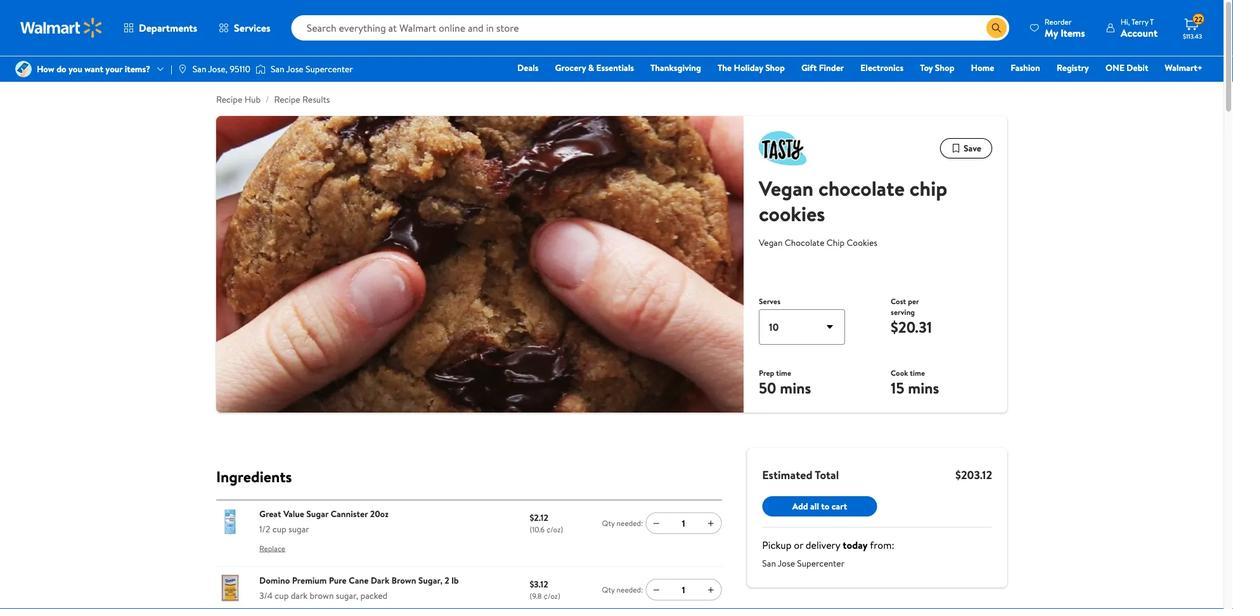 Task type: describe. For each thing, give the bounding box(es) containing it.
15
[[891, 377, 905, 399]]

grocery & essentials link
[[550, 61, 640, 75]]

departments button
[[113, 13, 208, 43]]

jose inside pickup or delivery today from: san jose supercenter
[[778, 557, 795, 570]]

2
[[445, 575, 450, 587]]

great
[[259, 508, 281, 520]]

$113.43
[[1183, 32, 1202, 40]]

pickup
[[763, 538, 792, 552]]

or
[[794, 538, 804, 552]]

sugar
[[307, 508, 329, 520]]

cookies
[[759, 199, 825, 228]]

2 shop from the left
[[935, 62, 955, 74]]

san jose, 95110
[[193, 63, 251, 75]]

debit
[[1127, 62, 1149, 74]]

walmart image
[[20, 18, 103, 38]]

items
[[1061, 26, 1086, 40]]

mins for 15 mins
[[908, 377, 940, 399]]

|
[[171, 63, 172, 75]]

t
[[1150, 16, 1154, 27]]

services
[[234, 21, 271, 35]]

holiday
[[734, 62, 763, 74]]

prep
[[759, 368, 775, 379]]

cup inside domino premium pure cane dark brown sugar, 2 lb 3/4 cup dark brown sugar, packed
[[275, 590, 289, 602]]

to
[[822, 500, 830, 513]]

add
[[793, 500, 808, 513]]

finder
[[819, 62, 844, 74]]

needed: for $3.12
[[617, 585, 643, 595]]

estimated
[[763, 467, 813, 483]]

one debit
[[1106, 62, 1149, 74]]

toy shop link
[[915, 61, 961, 75]]

replace button
[[259, 539, 285, 559]]

1/2
[[259, 523, 270, 535]]

electronics link
[[855, 61, 910, 75]]

premium
[[292, 575, 327, 587]]

 image for how
[[15, 61, 32, 77]]

needed: for $2.12
[[617, 518, 643, 529]]

1 shop from the left
[[766, 62, 785, 74]]

dark
[[291, 590, 308, 602]]

domino premium pure cane dark brown sugar, 2 lb 3/4 cup dark brown sugar, packed
[[259, 575, 459, 602]]

reorder my items
[[1045, 16, 1086, 40]]

hub
[[245, 93, 261, 106]]

walmart+ link
[[1160, 61, 1209, 75]]

deals link
[[512, 61, 545, 75]]

logo image
[[759, 131, 807, 165]]

gift finder link
[[796, 61, 850, 75]]

domino
[[259, 575, 290, 587]]

cart
[[832, 500, 847, 513]]

grocery
[[555, 62, 586, 74]]

from:
[[870, 538, 895, 552]]

total
[[815, 467, 839, 483]]

vegan chocolate chip cookies image
[[216, 116, 744, 413]]

$3.12 (9.8 ¢/oz)
[[530, 578, 561, 602]]

grocery & essentials
[[555, 62, 634, 74]]

vegan for vegan chocolate chip cookies
[[759, 237, 783, 249]]

items?
[[125, 63, 150, 75]]

saved image
[[951, 143, 961, 153]]

jose,
[[208, 63, 228, 75]]

estimated total
[[763, 467, 839, 483]]

ingredients
[[216, 466, 292, 487]]

packed
[[361, 590, 388, 602]]

san inside pickup or delivery today from: san jose supercenter
[[763, 557, 776, 570]]

Walmart Site-Wide search field
[[291, 15, 1010, 41]]

cookies
[[847, 237, 878, 249]]

electronics
[[861, 62, 904, 74]]

delivery
[[806, 538, 841, 552]]

vegan for vegan chocolate chip cookies
[[759, 174, 814, 202]]

san for san jose, 95110
[[193, 63, 206, 75]]

cook time 15 mins
[[891, 368, 940, 399]]

recipe hub / recipe results
[[216, 93, 330, 106]]

thanksgiving link
[[645, 61, 707, 75]]

 image for san
[[256, 63, 266, 75]]

add all to cart
[[793, 500, 847, 513]]

¢/oz) for $3.12
[[544, 591, 561, 602]]

domino premium pure cane dark brown sugar, 2 lb image
[[216, 575, 244, 603]]

cost per serving $20.31
[[891, 296, 932, 338]]

one debit link
[[1100, 61, 1154, 75]]

reorder
[[1045, 16, 1072, 27]]

hi,
[[1121, 16, 1130, 27]]

¢/oz) for $2.12
[[547, 524, 563, 535]]

cannister
[[331, 508, 368, 520]]

brown
[[310, 590, 334, 602]]

per
[[908, 296, 919, 307]]

50
[[759, 377, 777, 399]]

prep time 50 mins
[[759, 368, 811, 399]]

registry link
[[1051, 61, 1095, 75]]

pure
[[329, 575, 347, 587]]

do
[[57, 63, 66, 75]]

domino premium pure cane dark brown sugar, 2 lb link
[[259, 575, 459, 587]]

toy
[[920, 62, 933, 74]]

2 recipe from the left
[[274, 93, 300, 106]]

1 for $2.12
[[682, 517, 685, 530]]

$203.12
[[956, 467, 993, 483]]

my
[[1045, 26, 1059, 40]]

chocolate
[[785, 237, 825, 249]]

mins for 50 mins
[[780, 377, 811, 399]]

cane
[[349, 575, 369, 587]]



Task type: locate. For each thing, give the bounding box(es) containing it.
1 1 from the top
[[682, 517, 685, 530]]

$3.12
[[530, 578, 548, 591]]

replace
[[259, 543, 285, 554]]

2 vegan from the top
[[759, 237, 783, 249]]

mins
[[780, 377, 811, 399], [908, 377, 940, 399]]

qty needed: for $3.12
[[602, 585, 643, 595]]

qty left the decrease quantity great value sugar cannister 20oz-count, current quantity 1 icon
[[602, 518, 615, 529]]

2 mins from the left
[[908, 377, 940, 399]]

0 horizontal spatial mins
[[780, 377, 811, 399]]

sugar,
[[336, 590, 358, 602]]

1 vertical spatial vegan
[[759, 237, 783, 249]]

qty needed: left the decrease quantity great value sugar cannister 20oz-count, current quantity 1 icon
[[602, 518, 643, 529]]

¢/oz) right (10.6
[[547, 524, 563, 535]]

1 qty needed: from the top
[[602, 518, 643, 529]]

cup inside "great value sugar cannister 20oz 1/2 cup sugar"
[[272, 523, 286, 535]]

the holiday shop link
[[712, 61, 791, 75]]

0 horizontal spatial shop
[[766, 62, 785, 74]]

your
[[106, 63, 123, 75]]

shop
[[766, 62, 785, 74], [935, 62, 955, 74]]

time inside cook time 15 mins
[[910, 368, 925, 379]]

0 vertical spatial vegan
[[759, 174, 814, 202]]

 image right 95110 on the left of the page
[[256, 63, 266, 75]]

0 vertical spatial needed:
[[617, 518, 643, 529]]

1 for $3.12
[[682, 584, 685, 596]]

how do you want your items?
[[37, 63, 150, 75]]

supercenter down delivery
[[797, 557, 845, 570]]

1 horizontal spatial mins
[[908, 377, 940, 399]]

decrease quantity great value sugar cannister 20oz-count, current quantity 1 image
[[652, 518, 662, 528]]

1 horizontal spatial jose
[[778, 557, 795, 570]]

san left jose,
[[193, 63, 206, 75]]

 image left how
[[15, 61, 32, 77]]

time inside prep time 50 mins
[[776, 368, 792, 379]]

jose down pickup
[[778, 557, 795, 570]]

vegan left chocolate
[[759, 237, 783, 249]]

qty needed: for $2.12
[[602, 518, 643, 529]]

0 vertical spatial cup
[[272, 523, 286, 535]]

1 vertical spatial cup
[[275, 590, 289, 602]]

qty needed:
[[602, 518, 643, 529], [602, 585, 643, 595]]

&
[[588, 62, 594, 74]]

1 mins from the left
[[780, 377, 811, 399]]

1 horizontal spatial san
[[271, 63, 285, 75]]

qty
[[602, 518, 615, 529], [602, 585, 615, 595]]

serves
[[759, 296, 781, 307]]

time right "cook"
[[910, 368, 925, 379]]

1 right the decrease quantity great value sugar cannister 20oz-count, current quantity 1 icon
[[682, 517, 685, 530]]

¢/oz) inside $2.12 (10.6 ¢/oz)
[[547, 524, 563, 535]]

1 vertical spatial supercenter
[[797, 557, 845, 570]]

needed: left decrease quantity domino premium pure cane dark brown sugar, 2 lb-count, current quantity 1 icon
[[617, 585, 643, 595]]

¢/oz) right the (9.8
[[544, 591, 561, 602]]

 image
[[15, 61, 32, 77], [256, 63, 266, 75]]

1 vegan from the top
[[759, 174, 814, 202]]

1 horizontal spatial recipe
[[274, 93, 300, 106]]

0 horizontal spatial recipe
[[216, 93, 242, 106]]

mins inside prep time 50 mins
[[780, 377, 811, 399]]

services button
[[208, 13, 281, 43]]

time for 50
[[776, 368, 792, 379]]

2 qty needed: from the top
[[602, 585, 643, 595]]

you
[[69, 63, 82, 75]]

essentials
[[596, 62, 634, 74]]

chip
[[910, 174, 948, 202]]

pickup or delivery today from: san jose supercenter
[[763, 538, 895, 570]]

great value sugar cannister 20oz image
[[216, 508, 244, 536]]

/
[[266, 93, 269, 106]]

chocolate
[[819, 174, 905, 202]]

(9.8
[[530, 591, 542, 602]]

fashion link
[[1005, 61, 1046, 75]]

san
[[193, 63, 206, 75], [271, 63, 285, 75], [763, 557, 776, 570]]

cup right 3/4
[[275, 590, 289, 602]]

departments
[[139, 21, 197, 35]]

the holiday shop
[[718, 62, 785, 74]]

2 time from the left
[[910, 368, 925, 379]]

lb
[[452, 575, 459, 587]]

1
[[682, 517, 685, 530], [682, 584, 685, 596]]

0 vertical spatial 1
[[682, 517, 685, 530]]

Search search field
[[291, 15, 1010, 41]]

shop right toy
[[935, 62, 955, 74]]

terry
[[1132, 16, 1149, 27]]

decrease quantity domino premium pure cane dark brown sugar, 2 lb-count, current quantity 1 image
[[652, 585, 662, 595]]

qty for $2.12
[[602, 518, 615, 529]]

22
[[1195, 14, 1203, 25]]

3/4
[[259, 590, 273, 602]]

mins right '50'
[[780, 377, 811, 399]]

¢/oz)
[[547, 524, 563, 535], [544, 591, 561, 602]]

time for 15
[[910, 368, 925, 379]]

supercenter
[[306, 63, 353, 75], [797, 557, 845, 570]]

san jose supercenter
[[271, 63, 353, 75]]

1 horizontal spatial time
[[910, 368, 925, 379]]

hi, terry t account
[[1121, 16, 1158, 40]]

1 vertical spatial jose
[[778, 557, 795, 570]]

1 vertical spatial qty needed:
[[602, 585, 643, 595]]

shop right holiday
[[766, 62, 785, 74]]

1 left 'increase quantity domino premium pure cane dark brown sugar, 2 lb-count, current quantity 1' icon
[[682, 584, 685, 596]]

1 needed: from the top
[[617, 518, 643, 529]]

save button
[[940, 138, 993, 159]]

0 horizontal spatial san
[[193, 63, 206, 75]]

home
[[971, 62, 995, 74]]

value
[[283, 508, 304, 520]]

account
[[1121, 26, 1158, 40]]

deals
[[518, 62, 539, 74]]

san for san jose supercenter
[[271, 63, 285, 75]]

0 vertical spatial qty
[[602, 518, 615, 529]]

jose up recipe results link
[[286, 63, 304, 75]]

recipe right the /
[[274, 93, 300, 106]]

1 recipe from the left
[[216, 93, 242, 106]]

dark
[[371, 575, 390, 587]]

2 1 from the top
[[682, 584, 685, 596]]

1 qty from the top
[[602, 518, 615, 529]]

1 vertical spatial ¢/oz)
[[544, 591, 561, 602]]

vegan chocolate chip cookies
[[759, 237, 878, 249]]

95110
[[230, 63, 251, 75]]

mins inside cook time 15 mins
[[908, 377, 940, 399]]

qty left decrease quantity domino premium pure cane dark brown sugar, 2 lb-count, current quantity 1 icon
[[602, 585, 615, 595]]

add all to cart button
[[763, 497, 878, 517]]

0 vertical spatial supercenter
[[306, 63, 353, 75]]

cup
[[272, 523, 286, 535], [275, 590, 289, 602]]

0 horizontal spatial supercenter
[[306, 63, 353, 75]]

0 vertical spatial ¢/oz)
[[547, 524, 563, 535]]

$2.12
[[530, 512, 548, 524]]

san up "recipe hub / recipe results"
[[271, 63, 285, 75]]

$2.12 (10.6 ¢/oz)
[[530, 512, 563, 535]]

time right prep on the bottom of the page
[[776, 368, 792, 379]]

1 time from the left
[[776, 368, 792, 379]]

0 horizontal spatial  image
[[15, 61, 32, 77]]

results
[[303, 93, 330, 106]]

sugar,
[[418, 575, 443, 587]]

2 horizontal spatial san
[[763, 557, 776, 570]]

 image
[[177, 64, 188, 74]]

recipe left hub
[[216, 93, 242, 106]]

vegan inside vegan chocolate chip cookies
[[759, 174, 814, 202]]

increase quantity domino premium pure cane dark brown sugar, 2 lb-count, current quantity 1 image
[[706, 585, 716, 595]]

cook
[[891, 368, 908, 379]]

$20.31
[[891, 316, 932, 338]]

1 horizontal spatial shop
[[935, 62, 955, 74]]

save
[[964, 142, 982, 154]]

0 vertical spatial jose
[[286, 63, 304, 75]]

great value sugar cannister 20oz 1/2 cup sugar
[[259, 508, 389, 535]]

san down pickup
[[763, 557, 776, 570]]

walmart+
[[1165, 62, 1203, 74]]

want
[[85, 63, 103, 75]]

cost
[[891, 296, 906, 307]]

1 horizontal spatial  image
[[256, 63, 266, 75]]

registry
[[1057, 62, 1089, 74]]

chip
[[827, 237, 845, 249]]

20oz
[[370, 508, 389, 520]]

supercenter inside pickup or delivery today from: san jose supercenter
[[797, 557, 845, 570]]

increase quantity great value sugar cannister 20oz-count, current quantity 1 image
[[706, 518, 716, 528]]

1 vertical spatial qty
[[602, 585, 615, 595]]

needed: left the decrease quantity great value sugar cannister 20oz-count, current quantity 1 icon
[[617, 518, 643, 529]]

vegan down logo
[[759, 174, 814, 202]]

search icon image
[[992, 23, 1002, 33]]

1 vertical spatial 1
[[682, 584, 685, 596]]

0 horizontal spatial time
[[776, 368, 792, 379]]

mins right 15
[[908, 377, 940, 399]]

today
[[843, 538, 868, 552]]

supercenter up results
[[306, 63, 353, 75]]

2 qty from the top
[[602, 585, 615, 595]]

0 horizontal spatial jose
[[286, 63, 304, 75]]

cup right the 1/2
[[272, 523, 286, 535]]

qty needed: left decrease quantity domino premium pure cane dark brown sugar, 2 lb-count, current quantity 1 icon
[[602, 585, 643, 595]]

1 horizontal spatial supercenter
[[797, 557, 845, 570]]

¢/oz) inside $3.12 (9.8 ¢/oz)
[[544, 591, 561, 602]]

qty for $3.12
[[602, 585, 615, 595]]

fashion
[[1011, 62, 1041, 74]]

2 needed: from the top
[[617, 585, 643, 595]]

thanksgiving
[[651, 62, 701, 74]]

1 vertical spatial needed:
[[617, 585, 643, 595]]

0 vertical spatial qty needed:
[[602, 518, 643, 529]]



Task type: vqa. For each thing, say whether or not it's contained in the screenshot.
leftmost add to cart icon
no



